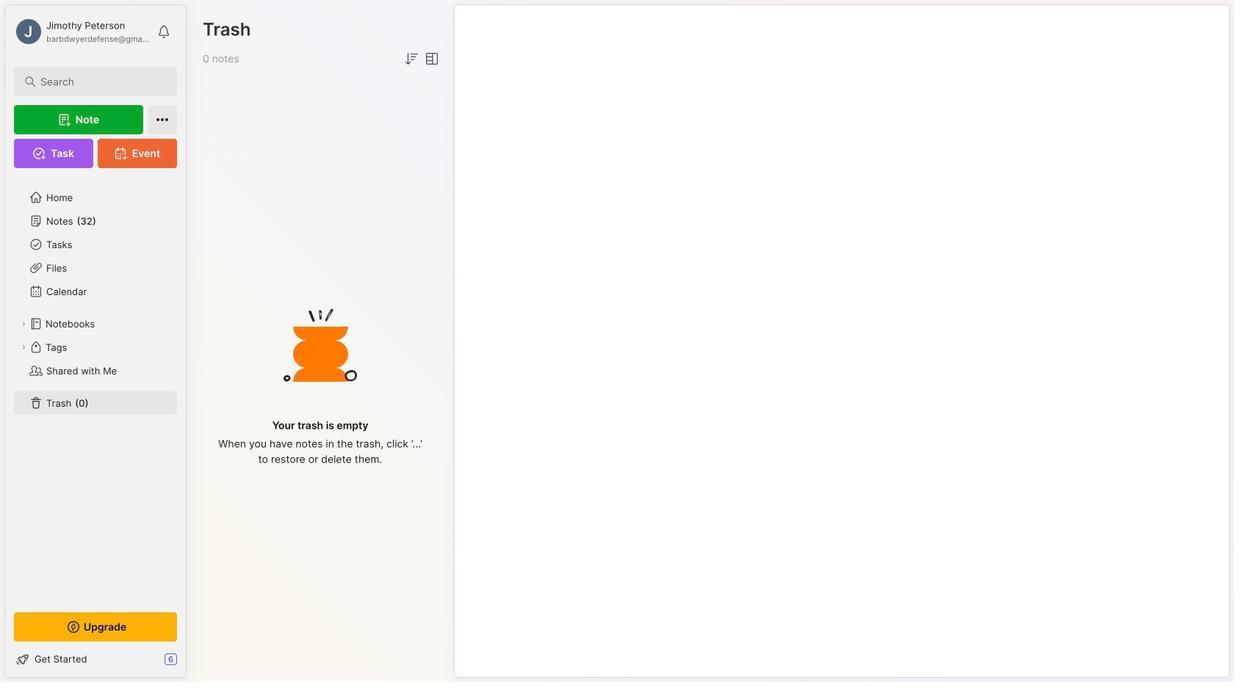 Task type: describe. For each thing, give the bounding box(es) containing it.
click to collapse image
[[186, 655, 197, 673]]

none search field inside "main" element
[[40, 73, 158, 90]]

note window element
[[454, 4, 1230, 678]]

expand tags image
[[19, 343, 28, 352]]

tree inside "main" element
[[5, 177, 186, 600]]



Task type: vqa. For each thing, say whether or not it's contained in the screenshot.
search field in Main 'Element'
yes



Task type: locate. For each thing, give the bounding box(es) containing it.
Search text field
[[40, 75, 158, 89]]

View options field
[[420, 50, 441, 68]]

main element
[[0, 0, 191, 683]]

tree
[[5, 177, 186, 600]]

Help and Learning task checklist field
[[5, 648, 186, 672]]

Account field
[[14, 17, 150, 46]]

None search field
[[40, 73, 158, 90]]

expand notebooks image
[[19, 320, 28, 328]]

Sort options field
[[403, 50, 420, 68]]



